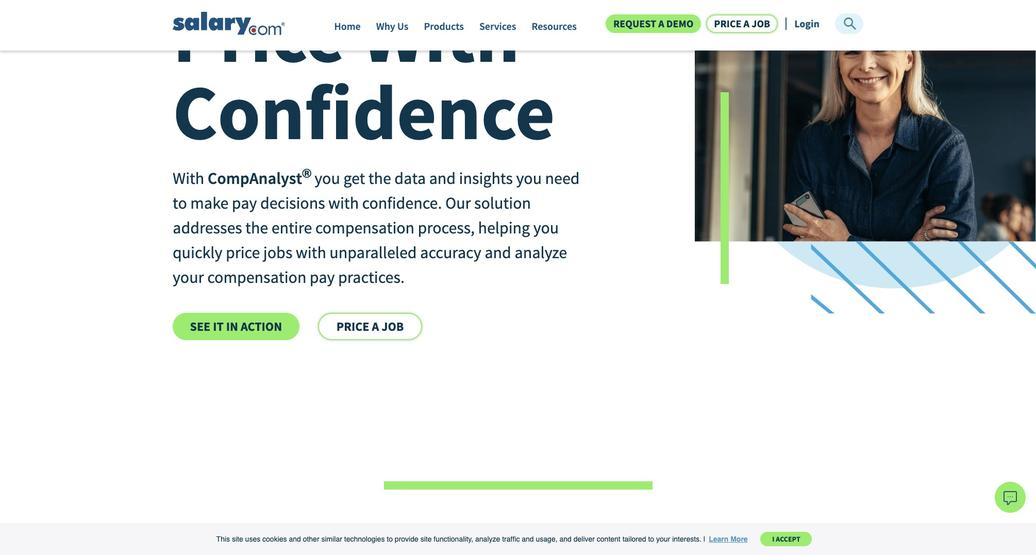 Task type: vqa. For each thing, say whether or not it's contained in the screenshot.
top pay
yes



Task type: locate. For each thing, give the bounding box(es) containing it.
0 horizontal spatial the
[[246, 218, 268, 238]]

login link
[[795, 17, 820, 30]]

home
[[334, 19, 361, 32]]

0 vertical spatial the
[[369, 168, 391, 189]]

1 vertical spatial pay
[[310, 267, 335, 288]]

pay down with companalyst ®
[[232, 193, 257, 214]]

1 vertical spatial compensation
[[207, 267, 307, 288]]

1 horizontal spatial with
[[362, 0, 520, 83]]

job
[[752, 17, 771, 30], [382, 319, 404, 335]]

site right this
[[232, 536, 243, 544]]

the right get
[[369, 168, 391, 189]]

compensation up unparalleled
[[316, 218, 415, 238]]

companalyst
[[208, 168, 302, 189]]

0 horizontal spatial a
[[372, 319, 379, 335]]

your down quickly
[[173, 267, 204, 288]]

with down entire
[[296, 242, 326, 263]]

your left interests.
[[657, 536, 671, 544]]

resources
[[532, 19, 577, 32]]

you
[[315, 168, 340, 189], [517, 168, 542, 189], [534, 218, 559, 238]]

1 horizontal spatial a
[[659, 17, 665, 30]]

1 vertical spatial the
[[246, 218, 268, 238]]

quickly
[[173, 242, 223, 263]]

your inside the cookieconsent dialog
[[657, 536, 671, 544]]

this
[[216, 536, 230, 544]]

analyze left traffic
[[476, 536, 500, 544]]

1 horizontal spatial your
[[657, 536, 671, 544]]

and left deliver
[[560, 536, 572, 544]]

1 horizontal spatial compensation
[[316, 218, 415, 238]]

2 site from the left
[[421, 536, 432, 544]]

to left make on the left of the page
[[173, 193, 187, 214]]

to
[[173, 193, 187, 214], [387, 536, 393, 544], [649, 536, 655, 544]]

job for see it in action
[[382, 319, 404, 335]]

price
[[226, 242, 260, 263]]

with down get
[[329, 193, 359, 214]]

and
[[429, 168, 456, 189], [485, 242, 512, 263], [289, 536, 301, 544], [522, 536, 534, 544], [560, 536, 572, 544]]

0 vertical spatial with
[[329, 193, 359, 214]]

with
[[362, 0, 520, 83], [173, 168, 204, 189]]

1 vertical spatial with
[[173, 168, 204, 189]]

other
[[303, 536, 320, 544]]

a for see it in action
[[372, 319, 379, 335]]

request a demo link
[[606, 14, 702, 33]]

1 site from the left
[[232, 536, 243, 544]]

you right ®
[[315, 168, 340, 189]]

accept
[[776, 535, 801, 544]]

1 vertical spatial your
[[657, 536, 671, 544]]

price
[[173, 0, 346, 83], [715, 17, 742, 30], [337, 319, 370, 335]]

1 vertical spatial price a job link
[[318, 313, 422, 340]]

1 horizontal spatial price a job link
[[707, 14, 778, 33]]

price a job for request a demo
[[715, 17, 771, 30]]

confidence
[[173, 63, 555, 160]]

0 vertical spatial price a job
[[715, 17, 771, 30]]

the
[[369, 168, 391, 189], [246, 218, 268, 238]]

1 horizontal spatial site
[[421, 536, 432, 544]]

compensation down price
[[207, 267, 307, 288]]

0 horizontal spatial pay
[[232, 193, 257, 214]]

deliver
[[574, 536, 595, 544]]

your
[[173, 267, 204, 288], [657, 536, 671, 544]]

1 horizontal spatial to
[[387, 536, 393, 544]]

analyze down helping
[[515, 242, 567, 263]]

1 vertical spatial analyze
[[476, 536, 500, 544]]

0 vertical spatial job
[[752, 17, 771, 30]]

0 vertical spatial compensation
[[316, 218, 415, 238]]

0 horizontal spatial with
[[296, 242, 326, 263]]

2 horizontal spatial to
[[649, 536, 655, 544]]

with
[[329, 193, 359, 214], [296, 242, 326, 263]]

and left other
[[289, 536, 301, 544]]

process,
[[418, 218, 475, 238]]

see
[[190, 319, 211, 335]]

technologies
[[344, 536, 385, 544]]

need
[[545, 168, 580, 189]]

to inside you get the data and insights you need to make pay decisions with confidence.  our solution addresses the entire compensation process, helping you quickly price jobs with unparalleled accuracy and analyze your compensation pay practices.
[[173, 193, 187, 214]]

services link
[[480, 19, 517, 37]]

you left need
[[517, 168, 542, 189]]

unparalleled
[[330, 242, 417, 263]]

price for see it in action
[[337, 319, 370, 335]]

the up price
[[246, 218, 268, 238]]

0 horizontal spatial to
[[173, 193, 187, 214]]

0 vertical spatial analyze
[[515, 242, 567, 263]]

a for request a demo
[[744, 17, 750, 30]]

1 horizontal spatial with
[[329, 193, 359, 214]]

pay
[[232, 193, 257, 214], [310, 267, 335, 288]]

1 horizontal spatial price a job
[[715, 17, 771, 30]]

products
[[424, 19, 464, 32]]

solution
[[475, 193, 531, 214]]

0 horizontal spatial your
[[173, 267, 204, 288]]

1 horizontal spatial job
[[752, 17, 771, 30]]

compensation
[[316, 218, 415, 238], [207, 267, 307, 288]]

and down helping
[[485, 242, 512, 263]]

1 vertical spatial price a job
[[337, 319, 404, 335]]

|
[[704, 536, 706, 544]]

addresses
[[173, 218, 242, 238]]

price a job link
[[707, 14, 778, 33], [318, 313, 422, 340]]

0 horizontal spatial site
[[232, 536, 243, 544]]

0 horizontal spatial compensation
[[207, 267, 307, 288]]

2 horizontal spatial a
[[744, 17, 750, 30]]

request
[[614, 17, 657, 30]]

pay left the practices.
[[310, 267, 335, 288]]

1 horizontal spatial analyze
[[515, 242, 567, 263]]

request a demo
[[614, 17, 694, 30]]

see it in action link
[[173, 313, 300, 340]]

services
[[480, 19, 517, 32]]

0 vertical spatial your
[[173, 267, 204, 288]]

to left 'provide'
[[387, 536, 393, 544]]

price a job link for see it in action
[[318, 313, 422, 340]]

1 vertical spatial job
[[382, 319, 404, 335]]

0 horizontal spatial price a job link
[[318, 313, 422, 340]]

0 horizontal spatial analyze
[[476, 536, 500, 544]]

home link
[[334, 19, 361, 37]]

to right tailored
[[649, 536, 655, 544]]

products link
[[424, 19, 464, 37]]

job for request a demo
[[752, 17, 771, 30]]

interests.
[[673, 536, 702, 544]]

site right 'provide'
[[421, 536, 432, 544]]

price inside price with confidence
[[173, 0, 346, 83]]

action
[[241, 319, 282, 335]]

and right traffic
[[522, 536, 534, 544]]

to for provide
[[387, 536, 393, 544]]

site
[[232, 536, 243, 544], [421, 536, 432, 544]]

a
[[659, 17, 665, 30], [744, 17, 750, 30], [372, 319, 379, 335]]

us
[[398, 19, 409, 32]]

login
[[795, 17, 820, 30]]

our
[[446, 193, 471, 214]]

0 horizontal spatial job
[[382, 319, 404, 335]]

analyze
[[515, 242, 567, 263], [476, 536, 500, 544]]

0 horizontal spatial with
[[173, 168, 204, 189]]

0 horizontal spatial price a job
[[337, 319, 404, 335]]

more
[[731, 536, 748, 544]]

price a job
[[715, 17, 771, 30], [337, 319, 404, 335]]

your inside you get the data and insights you need to make pay decisions with confidence.  our solution addresses the entire compensation process, helping you quickly price jobs with unparalleled accuracy and analyze your compensation pay practices.
[[173, 267, 204, 288]]

0 vertical spatial price a job link
[[707, 14, 778, 33]]

accuracy
[[420, 242, 482, 263]]

0 vertical spatial with
[[362, 0, 520, 83]]



Task type: describe. For each thing, give the bounding box(es) containing it.
and up our
[[429, 168, 456, 189]]

get
[[344, 168, 365, 189]]

entire
[[272, 218, 312, 238]]

provide
[[395, 536, 419, 544]]

0 vertical spatial pay
[[232, 193, 257, 214]]

learn more button
[[708, 532, 750, 547]]

content
[[597, 536, 621, 544]]

cookieconsent dialog
[[0, 524, 1037, 556]]

i
[[773, 535, 775, 544]]

1 horizontal spatial pay
[[310, 267, 335, 288]]

insights
[[459, 168, 513, 189]]

salary.com image
[[173, 12, 285, 36]]

you get the data and insights you need to make pay decisions with confidence.  our solution addresses the entire compensation process, helping you quickly price jobs with unparalleled accuracy and analyze your compensation pay practices.
[[173, 168, 580, 288]]

price a job for see it in action
[[337, 319, 404, 335]]

traffic
[[502, 536, 520, 544]]

analyze inside the cookieconsent dialog
[[476, 536, 500, 544]]

i accept
[[773, 535, 801, 544]]

uses
[[245, 536, 261, 544]]

cookies
[[263, 536, 287, 544]]

you right helping
[[534, 218, 559, 238]]

demo
[[667, 17, 694, 30]]

data
[[395, 168, 426, 189]]

learn
[[709, 536, 729, 544]]

why us
[[376, 19, 409, 32]]

practices.
[[338, 267, 405, 288]]

functionality,
[[434, 536, 474, 544]]

tailored
[[623, 536, 647, 544]]

with inside with companalyst ®
[[173, 168, 204, 189]]

see it in action
[[190, 319, 282, 335]]

price for request a demo
[[715, 17, 742, 30]]

resources link
[[532, 19, 577, 37]]

confidence.
[[362, 193, 442, 214]]

with inside price with confidence
[[362, 0, 520, 83]]

decisions
[[260, 193, 325, 214]]

helping
[[478, 218, 530, 238]]

price a job link for request a demo
[[707, 14, 778, 33]]

analyze inside you get the data and insights you need to make pay decisions with confidence.  our solution addresses the entire compensation process, helping you quickly price jobs with unparalleled accuracy and analyze your compensation pay practices.
[[515, 242, 567, 263]]

1 horizontal spatial the
[[369, 168, 391, 189]]

i accept button
[[761, 532, 813, 547]]

usage,
[[536, 536, 558, 544]]

make
[[190, 193, 229, 214]]

price with confidence
[[173, 0, 555, 160]]

to for make
[[173, 193, 187, 214]]

with companalyst ®
[[173, 166, 311, 189]]

this site uses cookies and other similar technologies to provide site functionality, analyze traffic and usage, and deliver content tailored to your interests. | learn more
[[216, 536, 748, 544]]

it
[[213, 319, 224, 335]]

1 vertical spatial with
[[296, 242, 326, 263]]

search image
[[843, 17, 858, 31]]

why
[[376, 19, 395, 32]]

®
[[302, 166, 311, 182]]

jobs
[[264, 242, 293, 263]]

in
[[226, 319, 238, 335]]

why us link
[[376, 19, 409, 37]]

similar
[[322, 536, 342, 544]]



